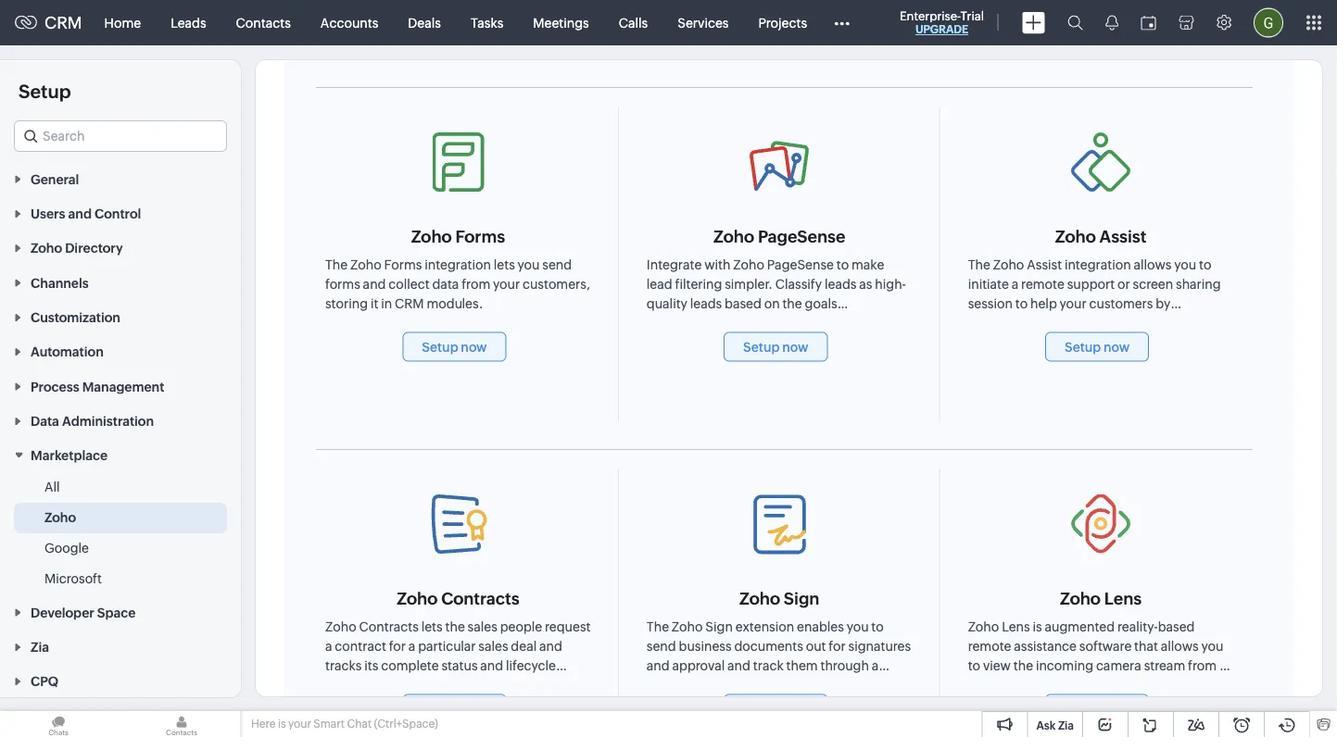 Task type: locate. For each thing, give the bounding box(es) containing it.
1 vertical spatial from
[[1095, 336, 1124, 350]]

accomplished.
[[647, 316, 736, 331]]

zoho inside dropdown button
[[31, 241, 62, 256]]

marketplace region
[[0, 473, 241, 595]]

zoho up 'for'
[[397, 590, 438, 609]]

collect
[[389, 277, 430, 292]]

0 horizontal spatial you
[[518, 258, 540, 273]]

users and control button
[[0, 196, 241, 230]]

1 horizontal spatial lets
[[494, 258, 515, 273]]

a right 'for'
[[409, 640, 416, 654]]

and inside dropdown button
[[68, 206, 92, 221]]

1 horizontal spatial integration
[[1065, 258, 1131, 273]]

zoho down seamlessly
[[1156, 336, 1187, 350]]

forms inside the zoho forms integration lets you send forms and collect data from your customers, storing it in crm modules.
[[384, 258, 422, 273]]

1 vertical spatial contracts
[[359, 620, 419, 635]]

your up browsing
[[854, 316, 881, 331]]

zoho up simpler.
[[733, 258, 765, 273]]

1 vertical spatial forms
[[384, 258, 422, 273]]

zoho inside integrate with zoho pagesense to make lead filtering simpler. classify leads as high- quality leads based on the goals accomplished. view recordings of your leads journey to understand their browsing pattern and find issues/obstacles, if any.
[[733, 258, 765, 273]]

and
[[68, 206, 92, 221], [363, 277, 386, 292], [968, 336, 991, 350], [694, 355, 717, 370], [539, 640, 563, 654], [480, 659, 503, 674]]

sales down zoho contracts on the bottom left of page
[[468, 620, 498, 635]]

zoho inside zoho contracts lets the sales people request a contract for a particular sales deal and tracks its complete status and lifecycle events.
[[325, 620, 357, 635]]

calendar image
[[1141, 15, 1157, 30]]

users
[[31, 206, 65, 221]]

2 horizontal spatial a
[[1012, 277, 1019, 292]]

integrate
[[647, 258, 702, 273]]

1 horizontal spatial contracts
[[441, 590, 520, 609]]

0 vertical spatial from
[[462, 277, 491, 292]]

seamlessly
[[1157, 316, 1223, 331]]

0 horizontal spatial lets
[[421, 620, 443, 635]]

contracts up 'for'
[[359, 620, 419, 635]]

a up tracks
[[325, 640, 332, 654]]

0 vertical spatial lets
[[494, 258, 515, 273]]

and down journey
[[694, 355, 717, 370]]

1 horizontal spatial leads
[[690, 297, 722, 311]]

assist up remote
[[1027, 258, 1062, 273]]

None field
[[14, 120, 227, 152]]

initiate
[[968, 277, 1009, 292]]

recordings
[[771, 316, 836, 331]]

signals image
[[1106, 15, 1119, 31]]

0 vertical spatial crm
[[44, 13, 82, 32]]

assist up allows
[[1100, 227, 1147, 246]]

1 vertical spatial zia
[[1058, 720, 1074, 732]]

from down concerns on the right top
[[1095, 336, 1124, 350]]

services link
[[663, 0, 744, 45]]

their down of in the top right of the page
[[817, 336, 845, 350]]

crm.
[[1190, 336, 1223, 350]]

zia button
[[0, 630, 241, 664]]

on
[[764, 297, 780, 311]]

1 horizontal spatial assist
[[1100, 227, 1147, 246]]

contract
[[335, 640, 386, 654]]

accounts link
[[306, 0, 393, 45]]

modules.
[[427, 297, 483, 311]]

1 vertical spatial their
[[817, 336, 845, 350]]

zoho left lens
[[1060, 590, 1101, 609]]

0 horizontal spatial the
[[325, 258, 348, 273]]

leads link
[[156, 0, 221, 45]]

0 horizontal spatial the
[[445, 620, 465, 635]]

to up troubleshooting
[[1016, 297, 1028, 311]]

integration up support
[[1065, 258, 1131, 273]]

lets
[[494, 258, 515, 273], [421, 620, 443, 635]]

zoho lens
[[1060, 590, 1142, 609]]

0 vertical spatial contracts
[[441, 590, 520, 609]]

deal
[[511, 640, 537, 654]]

leads
[[171, 15, 206, 30]]

your left customers,
[[493, 277, 520, 292]]

process
[[31, 379, 79, 394]]

you inside the zoho assist integration allows you to initiate a remote support or screen sharing session to help your customers by troubleshooting their concerns seamlessly and securely directly from your zoho crm.
[[1175, 258, 1197, 273]]

zoho up forms
[[350, 258, 382, 273]]

lets up particular on the left of page
[[421, 620, 443, 635]]

zoho up the contract on the left of page
[[325, 620, 357, 635]]

the up forms
[[325, 258, 348, 273]]

a
[[1012, 277, 1019, 292], [325, 640, 332, 654], [409, 640, 416, 654]]

directly
[[1047, 336, 1092, 350]]

contracts inside zoho contracts lets the sales people request a contract for a particular sales deal and tracks its complete status and lifecycle events.
[[359, 620, 419, 635]]

contracts up people
[[441, 590, 520, 609]]

meetings link
[[518, 0, 604, 45]]

0 horizontal spatial contracts
[[359, 620, 419, 635]]

0 horizontal spatial their
[[817, 336, 845, 350]]

1 integration from the left
[[425, 258, 491, 273]]

profile image
[[1254, 8, 1284, 38]]

customization button
[[0, 300, 241, 334]]

1 horizontal spatial from
[[1095, 336, 1124, 350]]

1 horizontal spatial zia
[[1058, 720, 1074, 732]]

zoho down "users"
[[31, 241, 62, 256]]

search image
[[1068, 15, 1084, 31]]

zia up cpq
[[31, 640, 49, 655]]

zoho pagesense
[[714, 227, 846, 246]]

cpq
[[31, 675, 58, 690]]

2 you from the left
[[1175, 258, 1197, 273]]

from
[[462, 277, 491, 292], [1095, 336, 1124, 350]]

leads up pattern
[[647, 336, 679, 350]]

0 horizontal spatial zia
[[31, 640, 49, 655]]

1 the from the left
[[325, 258, 348, 273]]

from up 'modules.'
[[462, 277, 491, 292]]

your right is at bottom
[[288, 718, 311, 731]]

None button
[[403, 332, 507, 362], [724, 332, 828, 362], [1045, 332, 1150, 362], [403, 332, 507, 362], [724, 332, 828, 362], [1045, 332, 1150, 362]]

zia right ask on the right
[[1058, 720, 1074, 732]]

zoho up with
[[714, 227, 754, 246]]

meetings
[[533, 15, 589, 30]]

chat
[[347, 718, 372, 731]]

lets left send
[[494, 258, 515, 273]]

zoho inside "marketplace" region
[[44, 511, 76, 526]]

1 vertical spatial lets
[[421, 620, 443, 635]]

and left securely
[[968, 336, 991, 350]]

0 horizontal spatial assist
[[1027, 258, 1062, 273]]

zoho for zoho contracts
[[397, 590, 438, 609]]

integration inside the zoho forms integration lets you send forms and collect data from your customers, storing it in crm modules.
[[425, 258, 491, 273]]

their up directly
[[1068, 316, 1095, 331]]

crm down collect on the left of the page
[[395, 297, 424, 311]]

0 horizontal spatial forms
[[384, 258, 422, 273]]

1 you from the left
[[518, 258, 540, 273]]

concerns
[[1098, 316, 1155, 331]]

the for zoho forms
[[325, 258, 348, 273]]

request
[[545, 620, 591, 635]]

it
[[371, 297, 379, 311]]

status
[[442, 659, 478, 674]]

their inside integrate with zoho pagesense to make lead filtering simpler. classify leads as high- quality leads based on the goals accomplished. view recordings of your leads journey to understand their browsing pattern and find issues/obstacles, if any.
[[817, 336, 845, 350]]

leads left as
[[825, 277, 857, 292]]

pagesense inside integrate with zoho pagesense to make lead filtering simpler. classify leads as high- quality leads based on the goals accomplished. view recordings of your leads journey to understand their browsing pattern and find issues/obstacles, if any.
[[767, 258, 834, 273]]

sales left deal at the bottom of the page
[[479, 640, 508, 654]]

integration inside the zoho assist integration allows you to initiate a remote support or screen sharing session to help your customers by troubleshooting their concerns seamlessly and securely directly from your zoho crm.
[[1065, 258, 1131, 273]]

1 horizontal spatial the
[[968, 258, 991, 273]]

lifecycle
[[506, 659, 556, 674]]

trial
[[961, 9, 984, 23]]

data
[[432, 277, 459, 292]]

1 vertical spatial the
[[445, 620, 465, 635]]

and up it
[[363, 277, 386, 292]]

(ctrl+space)
[[374, 718, 438, 731]]

customers,
[[523, 277, 590, 292]]

1 vertical spatial crm
[[395, 297, 424, 311]]

zoho up data
[[411, 227, 452, 246]]

2 vertical spatial leads
[[647, 336, 679, 350]]

developer
[[31, 606, 94, 620]]

browsing
[[848, 336, 904, 350]]

contacts image
[[123, 712, 240, 738]]

general button
[[0, 161, 241, 196]]

in
[[381, 297, 392, 311]]

troubleshooting
[[968, 316, 1065, 331]]

integration for assist
[[1065, 258, 1131, 273]]

integration for forms
[[425, 258, 491, 273]]

the up initiate at top
[[968, 258, 991, 273]]

0 vertical spatial the
[[783, 297, 802, 311]]

zoho up support
[[1056, 227, 1096, 246]]

the inside the zoho forms integration lets you send forms and collect data from your customers, storing it in crm modules.
[[325, 258, 348, 273]]

tasks
[[471, 15, 504, 30]]

setup
[[19, 81, 71, 102]]

0 vertical spatial their
[[1068, 316, 1095, 331]]

integration up data
[[425, 258, 491, 273]]

the up particular on the left of page
[[445, 620, 465, 635]]

a right initiate at top
[[1012, 277, 1019, 292]]

zia inside dropdown button
[[31, 640, 49, 655]]

ask zia
[[1037, 720, 1074, 732]]

allows
[[1134, 258, 1172, 273]]

you up "sharing"
[[1175, 258, 1197, 273]]

enterprise-
[[900, 9, 961, 23]]

your down support
[[1060, 297, 1087, 311]]

the right on
[[783, 297, 802, 311]]

zoho up google link
[[44, 511, 76, 526]]

zoho directory button
[[0, 230, 241, 265]]

1 horizontal spatial you
[[1175, 258, 1197, 273]]

automation
[[31, 345, 104, 360]]

Search text field
[[15, 121, 226, 151]]

zoho for zoho contracts lets the sales people request a contract for a particular sales deal and tracks its complete status and lifecycle events.
[[325, 620, 357, 635]]

0 horizontal spatial integration
[[425, 258, 491, 273]]

zoho forms
[[411, 227, 505, 246]]

you for zoho assist
[[1175, 258, 1197, 273]]

you left send
[[518, 258, 540, 273]]

2 the from the left
[[968, 258, 991, 273]]

general
[[31, 172, 79, 187]]

1 horizontal spatial the
[[783, 297, 802, 311]]

you inside the zoho forms integration lets you send forms and collect data from your customers, storing it in crm modules.
[[518, 258, 540, 273]]

0 vertical spatial leads
[[825, 277, 857, 292]]

and right status
[[480, 659, 503, 674]]

calls
[[619, 15, 648, 30]]

1 vertical spatial assist
[[1027, 258, 1062, 273]]

crm left home link
[[44, 13, 82, 32]]

2 integration from the left
[[1065, 258, 1131, 273]]

here
[[251, 718, 276, 731]]

send
[[542, 258, 572, 273]]

zoho
[[411, 227, 452, 246], [714, 227, 754, 246], [1056, 227, 1096, 246], [31, 241, 62, 256], [350, 258, 382, 273], [733, 258, 765, 273], [993, 258, 1025, 273], [1156, 336, 1187, 350], [44, 511, 76, 526], [397, 590, 438, 609], [740, 590, 780, 609], [1060, 590, 1101, 609], [325, 620, 357, 635]]

leads down "filtering"
[[690, 297, 722, 311]]

accounts
[[321, 15, 378, 30]]

zoho directory
[[31, 241, 123, 256]]

0 vertical spatial assist
[[1100, 227, 1147, 246]]

the inside the zoho assist integration allows you to initiate a remote support or screen sharing session to help your customers by troubleshooting their concerns seamlessly and securely directly from your zoho crm.
[[968, 258, 991, 273]]

of
[[839, 316, 851, 331]]

1 vertical spatial pagesense
[[767, 258, 834, 273]]

1 horizontal spatial forms
[[456, 227, 505, 246]]

issues/obstacles,
[[746, 355, 849, 370]]

zoho left sign on the bottom
[[740, 590, 780, 609]]

contracts for zoho contracts
[[441, 590, 520, 609]]

2 horizontal spatial leads
[[825, 277, 857, 292]]

forms up collect on the left of the page
[[384, 258, 422, 273]]

and right "users"
[[68, 206, 92, 221]]

to left make
[[837, 258, 849, 273]]

0 horizontal spatial from
[[462, 277, 491, 292]]

0 vertical spatial pagesense
[[758, 227, 846, 246]]

forms up the zoho forms integration lets you send forms and collect data from your customers, storing it in crm modules.
[[456, 227, 505, 246]]

services
[[678, 15, 729, 30]]

1 horizontal spatial their
[[1068, 316, 1095, 331]]

assist
[[1100, 227, 1147, 246], [1027, 258, 1062, 273]]

zoho for zoho forms
[[411, 227, 452, 246]]

customization
[[31, 310, 120, 325]]

0 vertical spatial zia
[[31, 640, 49, 655]]

1 horizontal spatial a
[[409, 640, 416, 654]]

1 horizontal spatial crm
[[395, 297, 424, 311]]

screen
[[1133, 277, 1174, 292]]



Task type: describe. For each thing, give the bounding box(es) containing it.
integrate with zoho pagesense to make lead filtering simpler. classify leads as high- quality leads based on the goals accomplished. view recordings of your leads journey to understand their browsing pattern and find issues/obstacles, if any.
[[647, 258, 906, 370]]

by
[[1156, 297, 1171, 311]]

sign
[[784, 590, 820, 609]]

users and control
[[31, 206, 141, 221]]

or
[[1118, 277, 1131, 292]]

to up "sharing"
[[1199, 258, 1212, 273]]

zoho for zoho sign
[[740, 590, 780, 609]]

and inside the zoho forms integration lets you send forms and collect data from your customers, storing it in crm modules.
[[363, 277, 386, 292]]

contracts for zoho contracts lets the sales people request a contract for a particular sales deal and tracks its complete status and lifecycle events.
[[359, 620, 419, 635]]

particular
[[418, 640, 476, 654]]

data administration button
[[0, 404, 241, 438]]

contacts link
[[221, 0, 306, 45]]

storing
[[325, 297, 368, 311]]

smart
[[314, 718, 345, 731]]

to up find
[[730, 336, 742, 350]]

your inside the zoho forms integration lets you send forms and collect data from your customers, storing it in crm modules.
[[493, 277, 520, 292]]

0 horizontal spatial a
[[325, 640, 332, 654]]

lens
[[1105, 590, 1142, 609]]

google
[[44, 541, 89, 556]]

deals
[[408, 15, 441, 30]]

here is your smart chat (ctrl+space)
[[251, 718, 438, 731]]

people
[[500, 620, 542, 635]]

support
[[1068, 277, 1115, 292]]

create menu image
[[1022, 12, 1046, 34]]

zoho for zoho directory
[[31, 241, 62, 256]]

zoho up initiate at top
[[993, 258, 1025, 273]]

search element
[[1057, 0, 1095, 45]]

enterprise-trial upgrade
[[900, 9, 984, 36]]

crm link
[[15, 13, 82, 32]]

the zoho forms integration lets you send forms and collect data from your customers, storing it in crm modules.
[[325, 258, 590, 311]]

projects link
[[744, 0, 822, 45]]

0 vertical spatial forms
[[456, 227, 505, 246]]

ask
[[1037, 720, 1056, 732]]

lets inside zoho contracts lets the sales people request a contract for a particular sales deal and tracks its complete status and lifecycle events.
[[421, 620, 443, 635]]

for
[[389, 640, 406, 654]]

lead
[[647, 277, 673, 292]]

1 vertical spatial sales
[[479, 640, 508, 654]]

events.
[[325, 678, 369, 693]]

cpq button
[[0, 664, 241, 699]]

their inside the zoho assist integration allows you to initiate a remote support or screen sharing session to help your customers by troubleshooting their concerns seamlessly and securely directly from your zoho crm.
[[1068, 316, 1095, 331]]

zoho for zoho assist
[[1056, 227, 1096, 246]]

if
[[851, 355, 859, 370]]

profile element
[[1243, 0, 1295, 45]]

process management button
[[0, 369, 241, 404]]

0 horizontal spatial leads
[[647, 336, 679, 350]]

is
[[278, 718, 286, 731]]

with
[[705, 258, 731, 273]]

assist inside the zoho assist integration allows you to initiate a remote support or screen sharing session to help your customers by troubleshooting their concerns seamlessly and securely directly from your zoho crm.
[[1027, 258, 1062, 273]]

zoho contracts lets the sales people request a contract for a particular sales deal and tracks its complete status and lifecycle events.
[[325, 620, 591, 693]]

you for zoho forms
[[518, 258, 540, 273]]

signals element
[[1095, 0, 1130, 45]]

complete
[[381, 659, 439, 674]]

any.
[[862, 355, 886, 370]]

the inside zoho contracts lets the sales people request a contract for a particular sales deal and tracks its complete status and lifecycle events.
[[445, 620, 465, 635]]

tracks
[[325, 659, 362, 674]]

0 vertical spatial sales
[[468, 620, 498, 635]]

and inside integrate with zoho pagesense to make lead filtering simpler. classify leads as high- quality leads based on the goals accomplished. view recordings of your leads journey to understand their browsing pattern and find issues/obstacles, if any.
[[694, 355, 717, 370]]

upgrade
[[916, 23, 969, 36]]

contacts
[[236, 15, 291, 30]]

crm inside the zoho forms integration lets you send forms and collect data from your customers, storing it in crm modules.
[[395, 297, 424, 311]]

marketplace
[[31, 449, 108, 463]]

goals
[[805, 297, 838, 311]]

deals link
[[393, 0, 456, 45]]

as
[[860, 277, 873, 292]]

data
[[31, 414, 59, 429]]

your down concerns on the right top
[[1126, 336, 1153, 350]]

securely
[[994, 336, 1044, 350]]

understand
[[745, 336, 814, 350]]

space
[[97, 606, 136, 620]]

make
[[852, 258, 885, 273]]

quality
[[647, 297, 688, 311]]

forms
[[325, 277, 360, 292]]

from inside the zoho assist integration allows you to initiate a remote support or screen sharing session to help your customers by troubleshooting their concerns seamlessly and securely directly from your zoho crm.
[[1095, 336, 1124, 350]]

and inside the zoho assist integration allows you to initiate a remote support or screen sharing session to help your customers by troubleshooting their concerns seamlessly and securely directly from your zoho crm.
[[968, 336, 991, 350]]

sharing
[[1176, 277, 1221, 292]]

channels button
[[0, 265, 241, 300]]

and down request
[[539, 640, 563, 654]]

zoho for zoho lens
[[1060, 590, 1101, 609]]

create menu element
[[1011, 0, 1057, 45]]

zoho for zoho
[[44, 511, 76, 526]]

chats image
[[0, 712, 117, 738]]

your inside integrate with zoho pagesense to make lead filtering simpler. classify leads as high- quality leads based on the goals accomplished. view recordings of your leads journey to understand their browsing pattern and find issues/obstacles, if any.
[[854, 316, 881, 331]]

management
[[82, 379, 164, 394]]

google link
[[44, 539, 89, 558]]

based
[[725, 297, 762, 311]]

all link
[[44, 478, 60, 497]]

the inside integrate with zoho pagesense to make lead filtering simpler. classify leads as high- quality leads based on the goals accomplished. view recordings of your leads journey to understand their browsing pattern and find issues/obstacles, if any.
[[783, 297, 802, 311]]

microsoft
[[44, 572, 102, 587]]

a inside the zoho assist integration allows you to initiate a remote support or screen sharing session to help your customers by troubleshooting their concerns seamlessly and securely directly from your zoho crm.
[[1012, 277, 1019, 292]]

tasks link
[[456, 0, 518, 45]]

data administration
[[31, 414, 154, 429]]

view
[[739, 316, 768, 331]]

zoho link
[[44, 509, 76, 527]]

lets inside the zoho forms integration lets you send forms and collect data from your customers, storing it in crm modules.
[[494, 258, 515, 273]]

control
[[95, 206, 141, 221]]

from inside the zoho forms integration lets you send forms and collect data from your customers, storing it in crm modules.
[[462, 277, 491, 292]]

the for zoho assist
[[968, 258, 991, 273]]

session
[[968, 297, 1013, 311]]

Other Modules field
[[822, 8, 862, 38]]

all
[[44, 480, 60, 495]]

zoho for zoho pagesense
[[714, 227, 754, 246]]

its
[[365, 659, 379, 674]]

pattern
[[647, 355, 691, 370]]

help
[[1031, 297, 1057, 311]]

1 vertical spatial leads
[[690, 297, 722, 311]]

0 horizontal spatial crm
[[44, 13, 82, 32]]

directory
[[65, 241, 123, 256]]

zoho assist
[[1056, 227, 1147, 246]]

automation button
[[0, 334, 241, 369]]

journey
[[681, 336, 727, 350]]

remote
[[1022, 277, 1065, 292]]

microsoft link
[[44, 570, 102, 589]]

projects
[[759, 15, 807, 30]]

zoho inside the zoho forms integration lets you send forms and collect data from your customers, storing it in crm modules.
[[350, 258, 382, 273]]

channels
[[31, 276, 89, 290]]



Task type: vqa. For each thing, say whether or not it's contained in the screenshot.
Channels IMAGE
no



